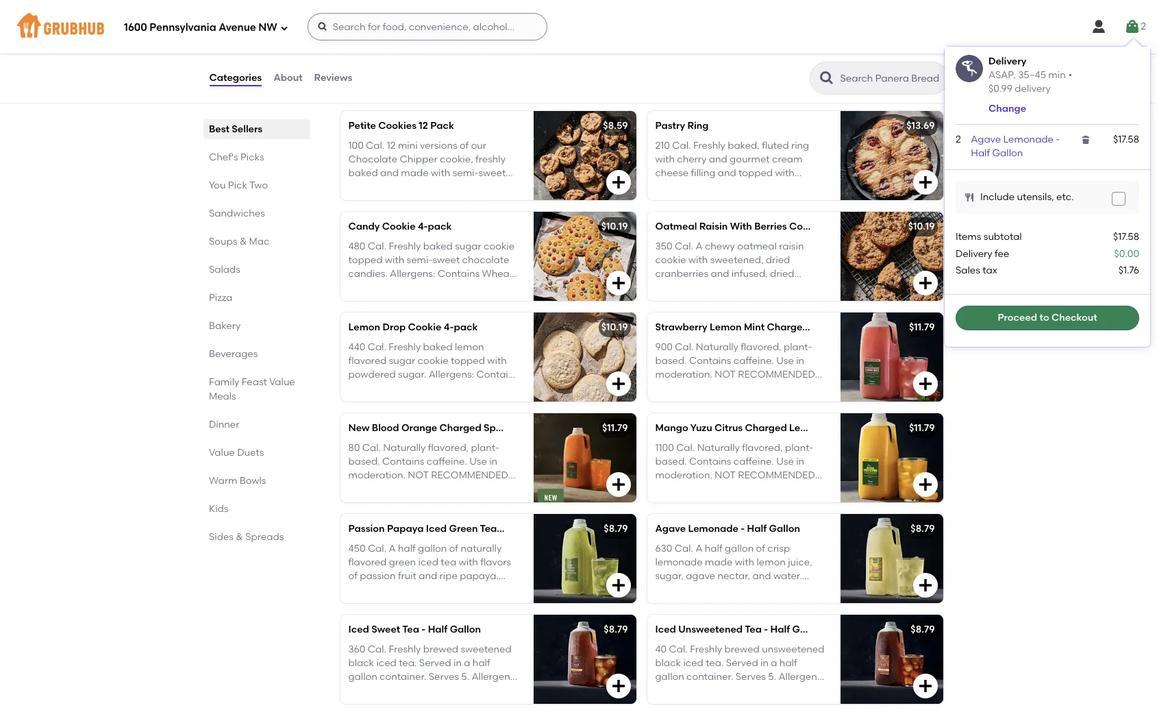 Task type: vqa. For each thing, say whether or not it's contained in the screenshot.
second TEA.
yes



Task type: describe. For each thing, give the bounding box(es) containing it.
topped inside '440 cal. freshly baked lemon flavored sugar cookie topped with powdered sugar. allergens: contains wheat, soy, milk, egg'
[[451, 355, 485, 367]]

2 horizontal spatial pack
[[836, 221, 860, 233]]

with down cream
[[776, 167, 795, 179]]

cookie inside 480 cal. freshly baked sugar cookie topped with semi-sweet chocolate candies. allergens: contains wheat, soy, milk, egg
[[484, 240, 515, 252]]

with inside 390 cal. a traditional favorite, freshly baked and made with semi-sweet chocolate chunks & milk chocolate flakes. allergens: contains wheat, soy, milk, egg
[[738, 53, 758, 64]]

wheat, inside 390 cal. a traditional favorite, freshly baked and made with semi-sweet chocolate chunks & milk chocolate flakes. allergens: contains wheat, soy, milk, egg
[[780, 81, 813, 92]]

sweet inside 390 cal. a traditional favorite, freshly baked and made with semi-sweet chocolate chunks & milk chocolate flakes. allergens: contains wheat, soy, milk, egg
[[786, 53, 813, 64]]

family
[[209, 376, 239, 388]]

and inside 630 cal. a half gallon of crisp lemonade made with lemon juice, sugar, agave nectar, and water. serves 5. allergens: none
[[753, 571, 772, 582]]

juice,
[[789, 557, 813, 568]]

value duets tab
[[209, 446, 305, 460]]

0 horizontal spatial of
[[349, 571, 358, 582]]

family feast value meals
[[209, 376, 295, 402]]

5. inside 450 cal. a half gallon of naturally flavored green iced tea with flavors of passion fruit and ripe papaya. serves 5. allergens: none
[[381, 584, 389, 596]]

serves inside 210 cal. freshly baked, fluted ring with cherry and gourmet cream cheese filling and topped with streusel and icing. serves 12. allergens: contains wheat, milk, egg
[[742, 181, 772, 193]]

container. for 360
[[380, 671, 427, 683]]

tax
[[983, 265, 998, 276]]

630 cal. a half gallon of crisp lemonade made with lemon juice, sugar, agave nectar, and water. serves 5. allergens: none
[[656, 543, 813, 596]]

egg inside 390 cal. a traditional favorite, freshly baked and made with semi-sweet chocolate chunks & milk chocolate flakes. allergens: contains wheat, soy, milk, egg
[[700, 94, 718, 106]]

fee
[[996, 248, 1010, 260]]

of for lemon
[[757, 543, 766, 554]]

iced inside 450 cal. a half gallon of naturally flavored green iced tea with flavors of passion fruit and ripe papaya. serves 5. allergens: none
[[419, 557, 439, 568]]

soups & mac
[[209, 236, 269, 248]]

green
[[389, 557, 416, 568]]

min
[[1049, 69, 1067, 81]]

wheat, inside '440 cal. freshly baked lemon flavored sugar cookie topped with powdered sugar. allergens: contains wheat, soy, milk, egg'
[[349, 383, 382, 395]]

lemon inside 630 cal. a half gallon of crisp lemonade made with lemon juice, sugar, agave nectar, and water. serves 5. allergens: none
[[757, 557, 786, 568]]

- inside agave lemonade - half gallon link
[[1057, 134, 1061, 145]]

half up unsweetened
[[771, 624, 791, 636]]

milk, inside 480 cal. freshly baked sugar cookie topped with semi-sweet chocolate candies. allergens: contains wheat, soy, milk, egg
[[370, 282, 390, 294]]

svg image for petite cookies 12 pack
[[611, 174, 627, 191]]

chef's picks
[[209, 152, 264, 163]]

serves inside "360 cal. freshly brewed sweetened black iced tea. served in a half gallon container. serves 5. allergens: none"
[[429, 671, 459, 683]]

candy cookie 4-pack image
[[534, 212, 637, 301]]

soy, for 440 cal. freshly baked lemon flavored sugar cookie topped with powdered sugar. allergens: contains wheat, soy, milk, egg
[[385, 383, 403, 395]]

fluted
[[763, 140, 790, 151]]

yuzu
[[691, 423, 713, 434]]

candies.
[[349, 268, 388, 280]]

with inside 450 cal. a half gallon of naturally flavored green iced tea with flavors of passion fruit and ripe papaya. serves 5. allergens: none
[[459, 557, 478, 568]]

lemon drop cookie 4-pack image
[[534, 313, 637, 402]]

Search Panera Bread search field
[[840, 72, 944, 85]]

contains inside 480 cal. freshly baked sugar cookie topped with semi-sweet chocolate candies. allergens: contains wheat, soy, milk, egg
[[438, 268, 480, 280]]

of for tea
[[450, 543, 459, 554]]

passion
[[360, 571, 396, 582]]

1 horizontal spatial agave lemonade - half gallon
[[972, 134, 1061, 159]]

one dozen mixed cookies button
[[340, 11, 637, 100]]

allergens: inside 630 cal. a half gallon of crisp lemonade made with lemon juice, sugar, agave nectar, and water. serves 5. allergens: none
[[699, 584, 744, 596]]

items subtotal
[[956, 231, 1023, 243]]

with inside 480 cal. freshly baked sugar cookie topped with semi-sweet chocolate candies. allergens: contains wheat, soy, milk, egg
[[385, 254, 405, 266]]

and up icing.
[[718, 167, 737, 179]]

black for 40
[[656, 657, 682, 669]]

semi- inside 480 cal. freshly baked sugar cookie topped with semi-sweet chocolate candies. allergens: contains wheat, soy, milk, egg
[[407, 254, 433, 266]]

contains inside 210 cal. freshly baked, fluted ring with cherry and gourmet cream cheese filling and topped with streusel and icing. serves 12. allergens: contains wheat, milk, egg
[[704, 195, 746, 207]]

wheat, inside 210 cal. freshly baked, fluted ring with cherry and gourmet cream cheese filling and topped with streusel and icing. serves 12. allergens: contains wheat, milk, egg
[[748, 195, 782, 207]]

with
[[731, 221, 753, 233]]

delivery
[[1016, 83, 1052, 95]]

sugar!*
[[548, 423, 583, 434]]

sales tax
[[956, 265, 998, 276]]

$11.79 for strawberry lemon mint charged lemonade
[[910, 322, 936, 333]]

flavored inside 450 cal. a half gallon of naturally flavored green iced tea with flavors of passion fruit and ripe papaya. serves 5. allergens: none
[[349, 557, 387, 568]]

dinner
[[209, 419, 239, 431]]

proceed to checkout button
[[956, 306, 1140, 331]]

2 inside button
[[1142, 20, 1147, 32]]

iced for iced sweet tea - half gallon
[[377, 657, 397, 669]]

strawberry lemon mint charged lemonade image
[[841, 313, 944, 402]]

orange
[[402, 423, 438, 434]]

about
[[274, 72, 303, 84]]

$10.19 for oatmeal raisin with berries cookie 4-pack
[[602, 221, 628, 233]]

1 lemon from the left
[[349, 322, 381, 333]]

delivery icon image
[[956, 55, 984, 82]]

bakery tab
[[209, 319, 305, 333]]

1 horizontal spatial agave
[[972, 134, 1002, 145]]

sugar inside 480 cal. freshly baked sugar cookie topped with semi-sweet chocolate candies. allergens: contains wheat, soy, milk, egg
[[455, 240, 482, 252]]

baked for cookie
[[423, 240, 453, 252]]

oatmeal raisin with berries cookie 4-pack
[[656, 221, 860, 233]]

lemon drop cookie 4-pack
[[349, 322, 478, 333]]

svg image for agave lemonade - half gallon
[[918, 578, 934, 594]]

kids tab
[[209, 502, 305, 516]]

soy, for 480 cal. freshly baked sugar cookie topped with semi-sweet chocolate candies. allergens: contains wheat, soy, milk, egg
[[349, 282, 367, 294]]

milk
[[750, 67, 769, 78]]

- up naturally
[[500, 523, 504, 535]]

sides
[[209, 531, 233, 543]]

$8.79 for 450 cal. a half gallon of naturally flavored green iced tea with flavors of passion fruit and ripe papaya. serves 5. allergens: none
[[604, 523, 628, 535]]

delivery for asap,
[[989, 56, 1027, 67]]

warm
[[209, 475, 237, 487]]

0 horizontal spatial agave lemonade - half gallon
[[656, 523, 801, 535]]

with down 210
[[656, 154, 675, 165]]

asap,
[[989, 69, 1017, 81]]

mango yuzu citrus charged lemonade image
[[841, 414, 944, 503]]

reviews button
[[314, 53, 353, 103]]

chef's
[[209, 152, 238, 163]]

cookie right berries
[[790, 221, 823, 233]]

a for and
[[696, 39, 703, 50]]

you pick two
[[209, 180, 268, 191]]

tea
[[441, 557, 457, 568]]

2 $17.58 from the top
[[1114, 231, 1140, 243]]

none inside "360 cal. freshly brewed sweetened black iced tea. served in a half gallon container. serves 5. allergens: none"
[[349, 685, 372, 697]]

1 horizontal spatial tea
[[480, 523, 497, 535]]

sales
[[956, 265, 981, 276]]

cookie inside '440 cal. freshly baked lemon flavored sugar cookie topped with powdered sugar. allergens: contains wheat, soy, milk, egg'
[[418, 355, 449, 367]]

•
[[1069, 69, 1073, 81]]

cookie right drop on the top left of the page
[[408, 322, 442, 333]]

none inside 630 cal. a half gallon of crisp lemonade made with lemon juice, sugar, agave nectar, and water. serves 5. allergens: none
[[747, 584, 770, 596]]

berries
[[755, 221, 788, 233]]

cream
[[773, 154, 803, 165]]

sides & spreads tab
[[209, 530, 305, 544]]

Search for food, convenience, alcohol... search field
[[308, 13, 548, 40]]

serves inside 450 cal. a half gallon of naturally flavored green iced tea with flavors of passion fruit and ripe papaya. serves 5. allergens: none
[[349, 584, 379, 596]]

- up 630 cal. a half gallon of crisp lemonade made with lemon juice, sugar, agave nectar, and water. serves 5. allergens: none
[[741, 523, 745, 535]]

feast
[[241, 376, 267, 388]]

sellers
[[232, 123, 262, 135]]

agave
[[686, 571, 716, 582]]

papaya.
[[460, 571, 499, 582]]

bowls
[[239, 475, 266, 487]]

allergens: inside 390 cal. a traditional favorite, freshly baked and made with semi-sweet chocolate chunks & milk chocolate flakes. allergens: contains wheat, soy, milk, egg
[[687, 81, 733, 92]]

tea. for sweet
[[399, 657, 417, 669]]

with inside 630 cal. a half gallon of crisp lemonade made with lemon juice, sugar, agave nectar, and water. serves 5. allergens: none
[[735, 557, 755, 568]]

dinner tab
[[209, 418, 305, 432]]

citrus
[[715, 423, 743, 434]]

half up 630 cal. a half gallon of crisp lemonade made with lemon juice, sugar, agave nectar, and water. serves 5. allergens: none
[[748, 523, 767, 535]]

sugar.
[[398, 369, 427, 381]]

raisin
[[700, 221, 728, 233]]

oatmeal
[[656, 221, 698, 233]]

and down filling
[[694, 181, 712, 193]]

crisp
[[768, 543, 791, 554]]

12
[[419, 120, 428, 132]]

lemonade
[[656, 557, 703, 568]]

chocolate chipper cookie 4-pack image
[[841, 11, 944, 100]]

cheese
[[656, 167, 689, 179]]

chunks
[[705, 67, 738, 78]]

12.
[[774, 181, 786, 193]]

iced sweet tea - half gallon image
[[534, 615, 637, 704]]

green
[[449, 523, 478, 535]]

splash
[[484, 423, 516, 434]]

5. inside "360 cal. freshly brewed sweetened black iced tea. served in a half gallon container. serves 5. allergens: none"
[[462, 671, 470, 683]]

2 horizontal spatial 4-
[[826, 221, 836, 233]]

$10.19 for strawberry lemon mint charged lemonade
[[602, 322, 628, 333]]

main navigation navigation
[[0, 0, 1158, 53]]

allergens: inside 480 cal. freshly baked sugar cookie topped with semi-sweet chocolate candies. allergens: contains wheat, soy, milk, egg
[[390, 268, 436, 280]]

candy
[[349, 221, 380, 233]]

warm bowls tab
[[209, 474, 305, 488]]

390 cal. a traditional favorite, freshly baked and made with semi-sweet chocolate chunks & milk chocolate flakes. allergens: contains wheat, soy, milk, egg
[[656, 39, 826, 106]]

favorite,
[[756, 39, 794, 50]]

cal. for 390
[[675, 39, 694, 50]]

soy, inside 390 cal. a traditional favorite, freshly baked and made with semi-sweet chocolate chunks & milk chocolate flakes. allergens: contains wheat, soy, milk, egg
[[656, 94, 675, 106]]

one dozen mixed cookies image
[[534, 11, 637, 100]]

none inside 40 cal. freshly brewed unsweetened black iced tea. served in a half gallon container. serves 5. allergens: none
[[656, 685, 679, 697]]

dozen
[[370, 19, 400, 31]]

half up include
[[972, 148, 991, 159]]

and up filling
[[709, 154, 728, 165]]

brewed for unsweetened
[[725, 644, 760, 655]]

5. inside 630 cal. a half gallon of crisp lemonade made with lemon juice, sugar, agave nectar, and water. serves 5. allergens: none
[[688, 584, 696, 596]]

gallon inside "360 cal. freshly brewed sweetened black iced tea. served in a half gallon container. serves 5. allergens: none"
[[349, 671, 378, 683]]

soups & mac tab
[[209, 234, 305, 249]]

strawberry
[[656, 322, 708, 333]]

sweet
[[372, 624, 401, 636]]

gallon inside 450 cal. a half gallon of naturally flavored green iced tea with flavors of passion fruit and ripe papaya. serves 5. allergens: none
[[418, 543, 447, 554]]

svg image for strawberry lemon mint charged lemonade
[[918, 376, 934, 392]]

topped inside 480 cal. freshly baked sugar cookie topped with semi-sweet chocolate candies. allergens: contains wheat, soy, milk, egg
[[349, 254, 383, 266]]

made for chunks
[[708, 53, 736, 64]]

0 horizontal spatial pack
[[428, 221, 452, 233]]

kids
[[209, 503, 228, 515]]

serves inside 40 cal. freshly brewed unsweetened black iced tea. served in a half gallon container. serves 5. allergens: none
[[736, 671, 766, 683]]

milk, inside 210 cal. freshly baked, fluted ring with cherry and gourmet cream cheese filling and topped with streusel and icing. serves 12. allergens: contains wheat, milk, egg
[[784, 195, 804, 207]]

cal. for 40
[[670, 644, 688, 655]]

450
[[349, 543, 366, 554]]

1 vertical spatial agave
[[656, 523, 686, 535]]

iced sweet tea - half gallon
[[349, 624, 481, 636]]

- up unsweetened
[[765, 624, 769, 636]]

svg image inside main navigation navigation
[[280, 24, 288, 32]]

warm bowls
[[209, 475, 266, 487]]

$8.79 for 630 cal. a half gallon of crisp lemonade made with lemon juice, sugar, agave nectar, and water. serves 5. allergens: none
[[911, 523, 936, 535]]

1 vertical spatial value
[[209, 447, 235, 459]]

egg inside 210 cal. freshly baked, fluted ring with cherry and gourmet cream cheese filling and topped with streusel and icing. serves 12. allergens: contains wheat, milk, egg
[[807, 195, 825, 207]]

flavors
[[481, 557, 512, 568]]

serves inside 630 cal. a half gallon of crisp lemonade made with lemon juice, sugar, agave nectar, and water. serves 5. allergens: none
[[656, 584, 686, 596]]

half inside 40 cal. freshly brewed unsweetened black iced tea. served in a half gallon container. serves 5. allergens: none
[[780, 657, 798, 669]]

iced unsweetened tea - half gallon
[[656, 624, 824, 636]]

delivery fee
[[956, 248, 1010, 260]]

brewed for sweetened
[[423, 644, 459, 655]]

baked inside 390 cal. a traditional favorite, freshly baked and made with semi-sweet chocolate chunks & milk chocolate flakes. allergens: contains wheat, soy, milk, egg
[[656, 53, 685, 64]]

none inside 450 cal. a half gallon of naturally flavored green iced tea with flavors of passion fruit and ripe papaya. serves 5. allergens: none
[[439, 584, 463, 596]]

family feast value meals tab
[[209, 375, 305, 404]]

5. inside 40 cal. freshly brewed unsweetened black iced tea. served in a half gallon container. serves 5. allergens: none
[[769, 671, 777, 683]]

contains inside '440 cal. freshly baked lemon flavored sugar cookie topped with powdered sugar. allergens: contains wheat, soy, milk, egg'
[[477, 369, 519, 381]]

zero
[[524, 423, 546, 434]]

cal. for 210
[[673, 140, 691, 151]]

sandwiches
[[209, 208, 265, 219]]

390 cal. a traditional favorite, freshly baked and made with semi-sweet chocolate chunks & milk chocolate flakes. allergens: contains wheat, soy, milk, egg button
[[648, 11, 944, 106]]

naturally
[[461, 543, 502, 554]]

delivery for fee
[[956, 248, 993, 260]]

black for 360
[[349, 657, 374, 669]]

& for mac
[[239, 236, 247, 248]]

nectar,
[[718, 571, 751, 582]]

0 horizontal spatial 4-
[[418, 221, 428, 233]]

pennsylvania
[[150, 21, 216, 33]]



Task type: locate. For each thing, give the bounding box(es) containing it.
soy, inside '440 cal. freshly baked lemon flavored sugar cookie topped with powdered sugar. allergens: contains wheat, soy, milk, egg'
[[385, 383, 403, 395]]

0 horizontal spatial lemon
[[349, 322, 381, 333]]

2 in from the left
[[761, 657, 769, 669]]

value right feast
[[269, 376, 295, 388]]

cookies inside one dozen mixed cookies button
[[433, 19, 471, 31]]

allergens: inside 40 cal. freshly brewed unsweetened black iced tea. served in a half gallon container. serves 5. allergens: none
[[779, 671, 825, 683]]

1 horizontal spatial tea.
[[706, 657, 724, 669]]

a
[[464, 657, 471, 669], [771, 657, 778, 669]]

2 lemon from the left
[[710, 322, 742, 333]]

sweet down freshly
[[786, 53, 813, 64]]

petite
[[349, 120, 376, 132]]

0 vertical spatial made
[[708, 53, 736, 64]]

to
[[1040, 312, 1050, 324]]

allergens: inside '440 cal. freshly baked lemon flavored sugar cookie topped with powdered sugar. allergens: contains wheat, soy, milk, egg'
[[429, 369, 475, 381]]

tooltip containing delivery
[[945, 38, 1151, 347]]

soy, down the flakes.
[[656, 94, 675, 106]]

proceed to checkout
[[998, 312, 1098, 324]]

cal. up lemonade
[[675, 543, 694, 554]]

unsweetened
[[679, 624, 743, 636]]

pack
[[431, 120, 455, 132]]

& left milk
[[740, 67, 748, 78]]

0 horizontal spatial semi-
[[407, 254, 433, 266]]

best sellers tab
[[209, 122, 305, 136]]

$8.79 for 360 cal. freshly brewed sweetened black iced tea. served in a half gallon container. serves 5. allergens: none
[[604, 624, 628, 636]]

freshly inside 210 cal. freshly baked, fluted ring with cherry and gourmet cream cheese filling and topped with streusel and icing. serves 12. allergens: contains wheat, milk, egg
[[694, 140, 726, 151]]

2 tea. from the left
[[706, 657, 724, 669]]

2 horizontal spatial tea
[[745, 624, 762, 636]]

charged
[[767, 322, 809, 333], [440, 423, 482, 434], [746, 423, 788, 434]]

$8.79 for 40 cal. freshly brewed unsweetened black iced tea. served in a half gallon container. serves 5. allergens: none
[[911, 624, 936, 636]]

freshly for cookie
[[389, 240, 421, 252]]

a left traditional
[[696, 39, 703, 50]]

0 vertical spatial 2
[[1142, 20, 1147, 32]]

1 vertical spatial sugar
[[389, 355, 416, 367]]

1 horizontal spatial container.
[[687, 671, 734, 683]]

cal. inside 630 cal. a half gallon of crisp lemonade made with lemon juice, sugar, agave nectar, and water. serves 5. allergens: none
[[675, 543, 694, 554]]

freshly inside 40 cal. freshly brewed unsweetened black iced tea. served in a half gallon container. serves 5. allergens: none
[[690, 644, 723, 655]]

2 container. from the left
[[687, 671, 734, 683]]

milk, inside 390 cal. a traditional favorite, freshly baked and made with semi-sweet chocolate chunks & milk chocolate flakes. allergens: contains wheat, soy, milk, egg
[[677, 94, 697, 106]]

cookies left 12
[[379, 120, 417, 132]]

0 horizontal spatial served
[[419, 657, 452, 669]]

salads tab
[[209, 263, 305, 277]]

value up warm
[[209, 447, 235, 459]]

black down the 360
[[349, 657, 374, 669]]

1 horizontal spatial of
[[450, 543, 459, 554]]

topped down gourmet
[[739, 167, 773, 179]]

1 vertical spatial cookie
[[418, 355, 449, 367]]

freshly inside 480 cal. freshly baked sugar cookie topped with semi-sweet chocolate candies. allergens: contains wheat, soy, milk, egg
[[389, 240, 421, 252]]

450 cal. a half gallon of naturally flavored green iced tea with flavors of passion fruit and ripe papaya. serves 5. allergens: none
[[349, 543, 512, 596]]

made inside 630 cal. a half gallon of crisp lemonade made with lemon juice, sugar, agave nectar, and water. serves 5. allergens: none
[[706, 557, 733, 568]]

tea. down unsweetened on the right bottom
[[706, 657, 724, 669]]

tea up naturally
[[480, 523, 497, 535]]

1 vertical spatial sweet
[[433, 254, 460, 266]]

black inside 40 cal. freshly brewed unsweetened black iced tea. served in a half gallon container. serves 5. allergens: none
[[656, 657, 682, 669]]

2 a from the left
[[771, 657, 778, 669]]

cal. inside 480 cal. freshly baked sugar cookie topped with semi-sweet chocolate candies. allergens: contains wheat, soy, milk, egg
[[368, 240, 387, 252]]

0 horizontal spatial container.
[[380, 671, 427, 683]]

gallon down the 360
[[349, 671, 378, 683]]

milk, down the flakes.
[[677, 94, 697, 106]]

proceed
[[998, 312, 1038, 324]]

iced left green
[[426, 523, 447, 535]]

petite cookies 12 pack image
[[534, 111, 637, 200]]

cal. right the 360
[[368, 644, 387, 655]]

fruit
[[398, 571, 417, 582]]

reviews
[[314, 72, 353, 84]]

and inside 450 cal. a half gallon of naturally flavored green iced tea with flavors of passion fruit and ripe papaya. serves 5. allergens: none
[[419, 571, 438, 582]]

half up flavors
[[506, 523, 526, 535]]

1 horizontal spatial cookies
[[433, 19, 471, 31]]

agave lemonade - half gallon link
[[972, 134, 1061, 159]]

tooltip
[[945, 38, 1151, 347]]

$8.59
[[604, 120, 628, 132]]

baked inside '440 cal. freshly baked lemon flavored sugar cookie topped with powdered sugar. allergens: contains wheat, soy, milk, egg'
[[423, 341, 453, 353]]

served for unsweetened
[[727, 657, 759, 669]]

cal. inside 40 cal. freshly brewed unsweetened black iced tea. served in a half gallon container. serves 5. allergens: none
[[670, 644, 688, 655]]

0 horizontal spatial agave
[[656, 523, 686, 535]]

beverages tab
[[209, 347, 305, 361]]

egg
[[700, 94, 718, 106], [807, 195, 825, 207], [392, 282, 410, 294], [428, 383, 446, 395]]

gallon up tea at the bottom of the page
[[418, 543, 447, 554]]

search icon image
[[819, 70, 835, 86]]

1 a from the left
[[464, 657, 471, 669]]

0 horizontal spatial soy,
[[349, 282, 367, 294]]

2 horizontal spatial soy,
[[656, 94, 675, 106]]

and up chunks
[[688, 53, 706, 64]]

milk, down 12.
[[784, 195, 804, 207]]

5. down unsweetened
[[769, 671, 777, 683]]

1 horizontal spatial 2
[[1142, 20, 1147, 32]]

served down iced unsweetened tea - half gallon
[[727, 657, 759, 669]]

container. inside 40 cal. freshly brewed unsweetened black iced tea. served in a half gallon container. serves 5. allergens: none
[[687, 671, 734, 683]]

0 vertical spatial sweet
[[786, 53, 813, 64]]

freshly down iced sweet tea - half gallon
[[389, 644, 421, 655]]

40 cal. freshly brewed unsweetened black iced tea. served in a half gallon container. serves 5. allergens: none
[[656, 644, 825, 697]]

&
[[740, 67, 748, 78], [239, 236, 247, 248], [236, 531, 243, 543]]

1 horizontal spatial pack
[[454, 322, 478, 333]]

agave lemonade - half gallon down change button
[[972, 134, 1061, 159]]

contains inside 390 cal. a traditional favorite, freshly baked and made with semi-sweet chocolate chunks & milk chocolate flakes. allergens: contains wheat, soy, milk, egg
[[735, 81, 777, 92]]

2 horizontal spatial iced
[[684, 657, 704, 669]]

2 horizontal spatial chocolate
[[771, 67, 818, 78]]

passion papaya iced green tea - half gallon image
[[534, 514, 637, 604]]

papaya
[[387, 523, 424, 535]]

$11.79 for new blood orange charged splash - zero sugar!*
[[603, 423, 628, 434]]

bakery
[[209, 320, 241, 332]]

1 container. from the left
[[380, 671, 427, 683]]

chocolate inside 480 cal. freshly baked sugar cookie topped with semi-sweet chocolate candies. allergens: contains wheat, soy, milk, egg
[[462, 254, 510, 266]]

a down unsweetened
[[771, 657, 778, 669]]

cal. inside "360 cal. freshly brewed sweetened black iced tea. served in a half gallon container. serves 5. allergens: none"
[[368, 644, 387, 655]]

0 vertical spatial $17.58
[[1114, 134, 1140, 145]]

0 vertical spatial value
[[269, 376, 295, 388]]

container. for 40
[[687, 671, 734, 683]]

candy cookie 4-pack
[[349, 221, 452, 233]]

lemon left the mint
[[710, 322, 742, 333]]

agave up 630
[[656, 523, 686, 535]]

egg up ring
[[700, 94, 718, 106]]

cal. right 440
[[368, 341, 387, 353]]

topped inside 210 cal. freshly baked, fluted ring with cherry and gourmet cream cheese filling and topped with streusel and icing. serves 12. allergens: contains wheat, milk, egg
[[739, 167, 773, 179]]

a inside "360 cal. freshly brewed sweetened black iced tea. served in a half gallon container. serves 5. allergens: none"
[[464, 657, 471, 669]]

duets
[[237, 447, 264, 459]]

allergens: down chunks
[[687, 81, 733, 92]]

cal. inside 210 cal. freshly baked, fluted ring with cherry and gourmet cream cheese filling and topped with streusel and icing. serves 12. allergens: contains wheat, milk, egg
[[673, 140, 691, 151]]

soy, down candies.
[[349, 282, 367, 294]]

iced down unsweetened on the right bottom
[[684, 657, 704, 669]]

baked down 390
[[656, 53, 685, 64]]

& for spreads
[[236, 531, 243, 543]]

freshly inside "360 cal. freshly brewed sweetened black iced tea. served in a half gallon container. serves 5. allergens: none"
[[389, 644, 421, 655]]

mixed
[[402, 19, 430, 31]]

1 black from the left
[[349, 657, 374, 669]]

1 vertical spatial topped
[[349, 254, 383, 266]]

wheat, inside 480 cal. freshly baked sugar cookie topped with semi-sweet chocolate candies. allergens: contains wheat, soy, milk, egg
[[482, 268, 516, 280]]

serves down passion
[[349, 584, 379, 596]]

0 horizontal spatial lemon
[[455, 341, 484, 353]]

1 horizontal spatial a
[[771, 657, 778, 669]]

of inside 630 cal. a half gallon of crisp lemonade made with lemon juice, sugar, agave nectar, and water. serves 5. allergens: none
[[757, 543, 766, 554]]

none down nectar,
[[747, 584, 770, 596]]

svg image inside 2 button
[[1125, 19, 1142, 35]]

1 horizontal spatial in
[[761, 657, 769, 669]]

0 vertical spatial agave
[[972, 134, 1002, 145]]

cookies right mixed
[[433, 19, 471, 31]]

baked for flavored
[[423, 341, 453, 353]]

0 horizontal spatial tea.
[[399, 657, 417, 669]]

charged for orange
[[440, 423, 482, 434]]

half
[[972, 148, 991, 159], [506, 523, 526, 535], [748, 523, 767, 535], [428, 624, 448, 636], [771, 624, 791, 636]]

a for flavored
[[389, 543, 396, 554]]

best
[[209, 123, 229, 135]]

1 horizontal spatial value
[[269, 376, 295, 388]]

brewed down iced unsweetened tea - half gallon
[[725, 644, 760, 655]]

1600 pennsylvania avenue nw
[[124, 21, 277, 33]]

2 brewed from the left
[[725, 644, 760, 655]]

cookie right candy
[[382, 221, 416, 233]]

in down "sweetened"
[[454, 657, 462, 669]]

flavored inside '440 cal. freshly baked lemon flavored sugar cookie topped with powdered sugar. allergens: contains wheat, soy, milk, egg'
[[349, 355, 387, 367]]

made inside 390 cal. a traditional favorite, freshly baked and made with semi-sweet chocolate chunks & milk chocolate flakes. allergens: contains wheat, soy, milk, egg
[[708, 53, 736, 64]]

mango
[[656, 423, 689, 434]]

freshly inside '440 cal. freshly baked lemon flavored sugar cookie topped with powdered sugar. allergens: contains wheat, soy, milk, egg'
[[389, 341, 421, 353]]

a up green
[[389, 543, 396, 554]]

1 vertical spatial soy,
[[349, 282, 367, 294]]

5. down "sweetened"
[[462, 671, 470, 683]]

one
[[349, 19, 368, 31]]

2 flavored from the top
[[349, 557, 387, 568]]

0 vertical spatial flavored
[[349, 355, 387, 367]]

freshly down unsweetened on the right bottom
[[690, 644, 723, 655]]

1 vertical spatial 2
[[956, 134, 962, 145]]

delivery inside delivery asap, 35–45 min • $0.99 delivery
[[989, 56, 1027, 67]]

and inside 390 cal. a traditional favorite, freshly baked and made with semi-sweet chocolate chunks & milk chocolate flakes. allergens: contains wheat, soy, milk, egg
[[688, 53, 706, 64]]

in
[[454, 657, 462, 669], [761, 657, 769, 669]]

2 vertical spatial baked
[[423, 341, 453, 353]]

2 vertical spatial soy,
[[385, 383, 403, 395]]

mac
[[249, 236, 269, 248]]

$10.19 left 'items'
[[909, 221, 936, 233]]

sweetened
[[461, 644, 512, 655]]

value duets
[[209, 447, 264, 459]]

1 horizontal spatial soy,
[[385, 383, 403, 395]]

cal. for 440
[[368, 341, 387, 353]]

$8.79
[[604, 523, 628, 535], [911, 523, 936, 535], [604, 624, 628, 636], [911, 624, 936, 636]]

cal. inside 390 cal. a traditional favorite, freshly baked and made with semi-sweet chocolate chunks & milk chocolate flakes. allergens: contains wheat, soy, milk, egg
[[675, 39, 694, 50]]

charged for citrus
[[746, 423, 788, 434]]

made for agave
[[706, 557, 733, 568]]

chocolate
[[656, 67, 703, 78], [771, 67, 818, 78], [462, 254, 510, 266]]

4- right berries
[[826, 221, 836, 233]]

1 vertical spatial semi-
[[407, 254, 433, 266]]

passion papaya iced green tea - half gallon
[[349, 523, 559, 535]]

0 horizontal spatial 2
[[956, 134, 962, 145]]

charged right the 'citrus'
[[746, 423, 788, 434]]

cal. for 450
[[368, 543, 387, 554]]

a inside 40 cal. freshly brewed unsweetened black iced tea. served in a half gallon container. serves 5. allergens: none
[[771, 657, 778, 669]]

a inside 630 cal. a half gallon of crisp lemonade made with lemon juice, sugar, agave nectar, and water. serves 5. allergens: none
[[696, 543, 703, 554]]

freshly down "lemon drop cookie 4-pack"
[[389, 341, 421, 353]]

container. inside "360 cal. freshly brewed sweetened black iced tea. served in a half gallon container. serves 5. allergens: none"
[[380, 671, 427, 683]]

sweet inside 480 cal. freshly baked sugar cookie topped with semi-sweet chocolate candies. allergens: contains wheat, soy, milk, egg
[[433, 254, 460, 266]]

cal. for 480
[[368, 240, 387, 252]]

0 horizontal spatial iced
[[377, 657, 397, 669]]

0 horizontal spatial cookie
[[418, 355, 449, 367]]

with up candies.
[[385, 254, 405, 266]]

allergens: inside "360 cal. freshly brewed sweetened black iced tea. served in a half gallon container. serves 5. allergens: none"
[[472, 671, 518, 683]]

cal. for 360
[[368, 644, 387, 655]]

categories
[[209, 72, 262, 84]]

served inside 40 cal. freshly brewed unsweetened black iced tea. served in a half gallon container. serves 5. allergens: none
[[727, 657, 759, 669]]

charged for mint
[[767, 322, 809, 333]]

1 horizontal spatial lemon
[[710, 322, 742, 333]]

contains
[[735, 81, 777, 92], [704, 195, 746, 207], [438, 268, 480, 280], [477, 369, 519, 381]]

- right sweet
[[422, 624, 426, 636]]

serves left 12.
[[742, 181, 772, 193]]

1 brewed from the left
[[423, 644, 459, 655]]

2 horizontal spatial iced
[[656, 624, 677, 636]]

agave lemonade - half gallon image
[[841, 514, 944, 604]]

1 horizontal spatial sugar
[[455, 240, 482, 252]]

iced left tea at the bottom of the page
[[419, 557, 439, 568]]

iced unsweetened tea - half gallon image
[[841, 615, 944, 704]]

lemonade inside agave lemonade - half gallon link
[[1004, 134, 1054, 145]]

new
[[349, 423, 370, 434]]

freshly for ring
[[694, 140, 726, 151]]

sugar
[[455, 240, 482, 252], [389, 355, 416, 367]]

two
[[249, 180, 268, 191]]

baked down candy cookie 4-pack
[[423, 240, 453, 252]]

pizza tab
[[209, 291, 305, 305]]

0 horizontal spatial chocolate
[[462, 254, 510, 266]]

a for unsweetened
[[771, 657, 778, 669]]

oatmeal raisin with berries cookie 4-pack image
[[841, 212, 944, 301]]

a
[[696, 39, 703, 50], [389, 543, 396, 554], [696, 543, 703, 554]]

1 horizontal spatial semi-
[[760, 53, 786, 64]]

in for unsweetened
[[761, 657, 769, 669]]

0 vertical spatial topped
[[739, 167, 773, 179]]

svg image for iced unsweetened tea - half gallon
[[918, 678, 934, 695]]

served for sweetened
[[419, 657, 452, 669]]

nw
[[259, 21, 277, 33]]

change button
[[989, 102, 1027, 116]]

pastry ring image
[[841, 111, 944, 200]]

milk, inside '440 cal. freshly baked lemon flavored sugar cookie topped with powdered sugar. allergens: contains wheat, soy, milk, egg'
[[406, 383, 426, 395]]

360
[[349, 644, 366, 655]]

5. down agave
[[688, 584, 696, 596]]

items
[[956, 231, 982, 243]]

semi- inside 390 cal. a traditional favorite, freshly baked and made with semi-sweet chocolate chunks & milk chocolate flakes. allergens: contains wheat, soy, milk, egg
[[760, 53, 786, 64]]

sweet
[[786, 53, 813, 64], [433, 254, 460, 266]]

with up nectar,
[[735, 557, 755, 568]]

tea. for unsweetened
[[706, 657, 724, 669]]

icing.
[[715, 181, 739, 193]]

pick
[[228, 180, 247, 191]]

tea for iced unsweetened tea - half gallon
[[745, 624, 762, 636]]

passion
[[349, 523, 385, 535]]

$11.79 for mango yuzu citrus charged lemonade
[[910, 423, 936, 434]]

in inside "360 cal. freshly brewed sweetened black iced tea. served in a half gallon container. serves 5. allergens: none"
[[454, 657, 462, 669]]

cal. for 630
[[675, 543, 694, 554]]

4- up '440 cal. freshly baked lemon flavored sugar cookie topped with powdered sugar. allergens: contains wheat, soy, milk, egg'
[[444, 322, 454, 333]]

630
[[656, 543, 673, 554]]

sandwiches tab
[[209, 206, 305, 221]]

- left zero
[[518, 423, 522, 434]]

black inside "360 cal. freshly brewed sweetened black iced tea. served in a half gallon container. serves 5. allergens: none"
[[349, 657, 374, 669]]

tea. down iced sweet tea - half gallon
[[399, 657, 417, 669]]

in down unsweetened
[[761, 657, 769, 669]]

allergens: right sugar.
[[429, 369, 475, 381]]

svg image
[[1092, 19, 1108, 35], [1125, 19, 1142, 35], [317, 21, 328, 32], [1081, 134, 1092, 145], [918, 174, 934, 191], [965, 192, 976, 203], [918, 275, 934, 292], [611, 376, 627, 392], [611, 477, 627, 493], [918, 477, 934, 493], [611, 578, 627, 594]]

served down iced sweet tea - half gallon
[[419, 657, 452, 669]]

ripe
[[440, 571, 458, 582]]

0 horizontal spatial topped
[[349, 254, 383, 266]]

topped up candies.
[[349, 254, 383, 266]]

1 vertical spatial made
[[706, 557, 733, 568]]

a inside 450 cal. a half gallon of naturally flavored green iced tea with flavors of passion fruit and ripe papaya. serves 5. allergens: none
[[389, 543, 396, 554]]

5.
[[381, 584, 389, 596], [688, 584, 696, 596], [462, 671, 470, 683], [769, 671, 777, 683]]

subtotal
[[984, 231, 1023, 243]]

ring
[[688, 120, 709, 132]]

1 horizontal spatial topped
[[451, 355, 485, 367]]

you pick two tab
[[209, 178, 305, 193]]

of up tea at the bottom of the page
[[450, 543, 459, 554]]

cal. right 390
[[675, 39, 694, 50]]

with up milk
[[738, 53, 758, 64]]

0 horizontal spatial in
[[454, 657, 462, 669]]

semi-
[[760, 53, 786, 64], [407, 254, 433, 266]]

freshly for unsweetened
[[690, 644, 723, 655]]

gallon inside 630 cal. a half gallon of crisp lemonade made with lemon juice, sugar, agave nectar, and water. serves 5. allergens: none
[[725, 543, 754, 554]]

iced up the 360
[[349, 624, 369, 636]]

1 horizontal spatial brewed
[[725, 644, 760, 655]]

mint
[[744, 322, 765, 333]]

with up 'splash'
[[488, 355, 507, 367]]

baked,
[[728, 140, 760, 151]]

about button
[[273, 53, 303, 103]]

1600
[[124, 21, 147, 33]]

of left passion
[[349, 571, 358, 582]]

1 horizontal spatial iced
[[426, 523, 447, 535]]

0 horizontal spatial black
[[349, 657, 374, 669]]

none down the 360
[[349, 685, 372, 697]]

half inside 630 cal. a half gallon of crisp lemonade made with lemon juice, sugar, agave nectar, and water. serves 5. allergens: none
[[705, 543, 723, 554]]

& inside 390 cal. a traditional favorite, freshly baked and made with semi-sweet chocolate chunks & milk chocolate flakes. allergens: contains wheat, soy, milk, egg
[[740, 67, 748, 78]]

0 horizontal spatial value
[[209, 447, 235, 459]]

milk,
[[677, 94, 697, 106], [784, 195, 804, 207], [370, 282, 390, 294], [406, 383, 426, 395]]

lemon up 440
[[349, 322, 381, 333]]

iced down sweet
[[377, 657, 397, 669]]

1 tea. from the left
[[399, 657, 417, 669]]

0 vertical spatial sugar
[[455, 240, 482, 252]]

0 horizontal spatial tea
[[403, 624, 420, 636]]

brewed inside "360 cal. freshly brewed sweetened black iced tea. served in a half gallon container. serves 5. allergens: none"
[[423, 644, 459, 655]]

of left the crisp
[[757, 543, 766, 554]]

iced inside "360 cal. freshly brewed sweetened black iced tea. served in a half gallon container. serves 5. allergens: none"
[[377, 657, 397, 669]]

egg down ring
[[807, 195, 825, 207]]

with up papaya.
[[459, 557, 478, 568]]

svg image
[[280, 24, 288, 32], [918, 74, 934, 90], [611, 174, 627, 191], [611, 275, 627, 292], [918, 376, 934, 392], [918, 578, 934, 594], [611, 678, 627, 695], [918, 678, 934, 695]]

agave lemonade - half gallon up 630 cal. a half gallon of crisp lemonade made with lemon juice, sugar, agave nectar, and water. serves 5. allergens: none
[[656, 523, 801, 535]]

1 flavored from the top
[[349, 355, 387, 367]]

half inside "360 cal. freshly brewed sweetened black iced tea. served in a half gallon container. serves 5. allergens: none"
[[473, 657, 491, 669]]

1 horizontal spatial black
[[656, 657, 682, 669]]

a inside 390 cal. a traditional favorite, freshly baked and made with semi-sweet chocolate chunks & milk chocolate flakes. allergens: contains wheat, soy, milk, egg
[[696, 39, 703, 50]]

1 served from the left
[[419, 657, 452, 669]]

0 horizontal spatial brewed
[[423, 644, 459, 655]]

0 horizontal spatial sugar
[[389, 355, 416, 367]]

tea for iced sweet tea - half gallon
[[403, 624, 420, 636]]

none down ripe on the left bottom
[[439, 584, 463, 596]]

0 vertical spatial lemon
[[455, 341, 484, 353]]

0 vertical spatial &
[[740, 67, 748, 78]]

tea
[[480, 523, 497, 535], [403, 624, 420, 636], [745, 624, 762, 636]]

svg image for candy cookie 4-pack
[[611, 275, 627, 292]]

1 vertical spatial flavored
[[349, 557, 387, 568]]

categories button
[[209, 53, 263, 103]]

half down unsweetened
[[780, 657, 798, 669]]

1 vertical spatial $17.58
[[1114, 231, 1140, 243]]

iced for iced sweet tea - half gallon
[[349, 624, 369, 636]]

0 vertical spatial agave lemonade - half gallon
[[972, 134, 1061, 159]]

1 in from the left
[[454, 657, 462, 669]]

480
[[349, 240, 366, 252]]

2 vertical spatial topped
[[451, 355, 485, 367]]

brewed inside 40 cal. freshly brewed unsweetened black iced tea. served in a half gallon container. serves 5. allergens: none
[[725, 644, 760, 655]]

include utensils, etc.
[[981, 192, 1075, 203]]

0 vertical spatial cookie
[[484, 240, 515, 252]]

traditional
[[705, 39, 754, 50]]

tea. inside 40 cal. freshly brewed unsweetened black iced tea. served in a half gallon container. serves 5. allergens: none
[[706, 657, 724, 669]]

1 vertical spatial delivery
[[956, 248, 993, 260]]

egg inside 480 cal. freshly baked sugar cookie topped with semi-sweet chocolate candies. allergens: contains wheat, soy, milk, egg
[[392, 282, 410, 294]]

1 horizontal spatial 4-
[[444, 322, 454, 333]]

cal.
[[675, 39, 694, 50], [673, 140, 691, 151], [368, 240, 387, 252], [368, 341, 387, 353], [368, 543, 387, 554], [675, 543, 694, 554], [368, 644, 387, 655], [670, 644, 688, 655]]

semi- down candy cookie 4-pack
[[407, 254, 433, 266]]

tea. inside "360 cal. freshly brewed sweetened black iced tea. served in a half gallon container. serves 5. allergens: none"
[[399, 657, 417, 669]]

0 horizontal spatial iced
[[349, 624, 369, 636]]

$10.19 left strawberry
[[602, 322, 628, 333]]

topped down "lemon drop cookie 4-pack"
[[451, 355, 485, 367]]

2 black from the left
[[656, 657, 682, 669]]

svg image for iced sweet tea - half gallon
[[611, 678, 627, 695]]

meals
[[209, 391, 236, 402]]

cherry
[[678, 154, 707, 165]]

cal. right 450 on the left
[[368, 543, 387, 554]]

1 horizontal spatial lemon
[[757, 557, 786, 568]]

4- up 480 cal. freshly baked sugar cookie topped with semi-sweet chocolate candies. allergens: contains wheat, soy, milk, egg
[[418, 221, 428, 233]]

and left ripe on the left bottom
[[419, 571, 438, 582]]

flavored up passion
[[349, 557, 387, 568]]

egg inside '440 cal. freshly baked lemon flavored sugar cookie topped with powdered sugar. allergens: contains wheat, soy, milk, egg'
[[428, 383, 446, 395]]

mango yuzu citrus charged lemonade
[[656, 423, 840, 434]]

allergens: down unsweetened
[[779, 671, 825, 683]]

1 vertical spatial baked
[[423, 240, 453, 252]]

half inside 450 cal. a half gallon of naturally flavored green iced tea with flavors of passion fruit and ripe papaya. serves 5. allergens: none
[[398, 543, 416, 554]]

1 vertical spatial agave lemonade - half gallon
[[656, 523, 801, 535]]

with inside '440 cal. freshly baked lemon flavored sugar cookie topped with powdered sugar. allergens: contains wheat, soy, milk, egg'
[[488, 355, 507, 367]]

0 vertical spatial semi-
[[760, 53, 786, 64]]

2 horizontal spatial topped
[[739, 167, 773, 179]]

a for sweetened
[[464, 657, 471, 669]]

1 horizontal spatial iced
[[419, 557, 439, 568]]

with
[[738, 53, 758, 64], [656, 154, 675, 165], [776, 167, 795, 179], [385, 254, 405, 266], [488, 355, 507, 367], [459, 557, 478, 568], [735, 557, 755, 568]]

serves down iced unsweetened tea - half gallon
[[736, 671, 766, 683]]

1 horizontal spatial sweet
[[786, 53, 813, 64]]

chef's picks tab
[[209, 150, 305, 165]]

half up "360 cal. freshly brewed sweetened black iced tea. served in a half gallon container. serves 5. allergens: none"
[[428, 624, 448, 636]]

allergens: inside 210 cal. freshly baked, fluted ring with cherry and gourmet cream cheese filling and topped with streusel and icing. serves 12. allergens: contains wheat, milk, egg
[[656, 195, 701, 207]]

serves down sugar,
[[656, 584, 686, 596]]

streusel
[[656, 181, 691, 193]]

gourmet
[[730, 154, 770, 165]]

iced for iced unsweetened tea - half gallon
[[684, 657, 704, 669]]

cal. inside '440 cal. freshly baked lemon flavored sugar cookie topped with powdered sugar. allergens: contains wheat, soy, milk, egg'
[[368, 341, 387, 353]]

cal. up cherry
[[673, 140, 691, 151]]

value inside "family feast value meals"
[[269, 376, 295, 388]]

360 cal. freshly brewed sweetened black iced tea. served in a half gallon container. serves 5. allergens: none
[[349, 644, 518, 697]]

210
[[656, 140, 670, 151]]

in for sweetened
[[454, 657, 462, 669]]

0 vertical spatial soy,
[[656, 94, 675, 106]]

& right sides
[[236, 531, 243, 543]]

0 vertical spatial cookies
[[433, 19, 471, 31]]

new blood orange charged splash - zero sugar!* image
[[534, 414, 637, 503]]

served inside "360 cal. freshly brewed sweetened black iced tea. served in a half gallon container. serves 5. allergens: none"
[[419, 657, 452, 669]]

allergens: inside 450 cal. a half gallon of naturally flavored green iced tea with flavors of passion fruit and ripe papaya. serves 5. allergens: none
[[392, 584, 437, 596]]

soy, down sugar.
[[385, 383, 403, 395]]

1 horizontal spatial chocolate
[[656, 67, 703, 78]]

lemon inside '440 cal. freshly baked lemon flavored sugar cookie topped with powdered sugar. allergens: contains wheat, soy, milk, egg'
[[455, 341, 484, 353]]

freshly for sweet
[[389, 644, 421, 655]]

1 $17.58 from the top
[[1114, 134, 1140, 145]]

0 horizontal spatial cookies
[[379, 120, 417, 132]]

egg up drop on the top left of the page
[[392, 282, 410, 294]]

freshly
[[796, 39, 826, 50]]

1 horizontal spatial served
[[727, 657, 759, 669]]

2 served from the left
[[727, 657, 759, 669]]

sugar inside '440 cal. freshly baked lemon flavored sugar cookie topped with powdered sugar. allergens: contains wheat, soy, milk, egg'
[[389, 355, 416, 367]]

beverages
[[209, 348, 258, 360]]

iced for iced unsweetened tea - half gallon
[[656, 624, 677, 636]]

0 vertical spatial delivery
[[989, 56, 1027, 67]]

container.
[[380, 671, 427, 683], [687, 671, 734, 683]]

2 horizontal spatial of
[[757, 543, 766, 554]]

freshly for drop
[[389, 341, 421, 353]]

avenue
[[219, 21, 256, 33]]

2 vertical spatial &
[[236, 531, 243, 543]]

half up green
[[398, 543, 416, 554]]

in inside 40 cal. freshly brewed unsweetened black iced tea. served in a half gallon container. serves 5. allergens: none
[[761, 657, 769, 669]]

a for lemonade
[[696, 543, 703, 554]]

$13.69
[[907, 120, 936, 132]]

salads
[[209, 264, 240, 276]]

0 horizontal spatial sweet
[[433, 254, 460, 266]]

1 vertical spatial &
[[239, 236, 247, 248]]

1 vertical spatial cookies
[[379, 120, 417, 132]]

allergens: down streusel
[[656, 195, 701, 207]]

ring
[[792, 140, 810, 151]]

5. down passion
[[381, 584, 389, 596]]

1 vertical spatial lemon
[[757, 557, 786, 568]]

gallon inside 40 cal. freshly brewed unsweetened black iced tea. served in a half gallon container. serves 5. allergens: none
[[656, 671, 685, 683]]

iced
[[419, 557, 439, 568], [377, 657, 397, 669], [684, 657, 704, 669]]

1 horizontal spatial cookie
[[484, 240, 515, 252]]



